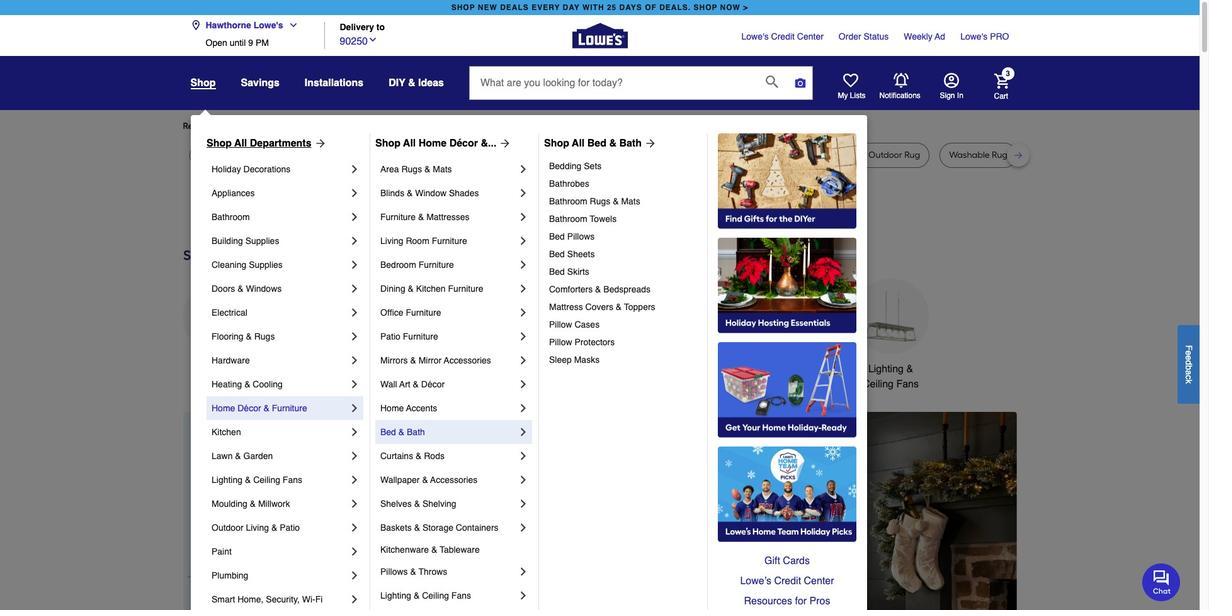 Task type: locate. For each thing, give the bounding box(es) containing it.
2 and from the left
[[648, 150, 665, 161]]

5 rug from the left
[[582, 150, 598, 161]]

25 days of deals. don't miss deals every day. same-day delivery on in-stock orders placed by 2 p m. image
[[183, 412, 386, 611]]

pillow up sleep
[[549, 338, 572, 348]]

lowe's home improvement lists image
[[843, 73, 858, 88]]

bath up curtains & rods
[[407, 428, 425, 438]]

for up furniture
[[396, 121, 408, 132]]

1 allen from the left
[[500, 150, 520, 161]]

shop
[[207, 138, 232, 149], [375, 138, 401, 149], [544, 138, 569, 149]]

bathroom towels link
[[549, 210, 698, 228]]

>
[[743, 3, 748, 12]]

1 vertical spatial credit
[[774, 576, 801, 588]]

e up d
[[1184, 351, 1194, 356]]

chevron right image for moulding & millwork
[[348, 498, 361, 511]]

hawthorne lowe's button
[[190, 13, 303, 38]]

& inside 'link'
[[595, 285, 601, 295]]

chevron down image
[[283, 20, 298, 30], [368, 34, 378, 44]]

arrow right image inside shop all departments link
[[311, 137, 327, 150]]

hardware
[[212, 356, 250, 366]]

rugs for bathroom
[[590, 196, 610, 207]]

2 vertical spatial fans
[[451, 591, 471, 601]]

1 horizontal spatial lowe's
[[742, 31, 769, 42]]

2 all from the left
[[403, 138, 416, 149]]

outdoor for outdoor tools & equipment
[[568, 364, 604, 375]]

furniture down dining & kitchen furniture
[[406, 308, 441, 318]]

lighting & ceiling fans link down throws
[[380, 584, 517, 608]]

shop for shop all bed & bath
[[544, 138, 569, 149]]

1 horizontal spatial outdoor
[[568, 364, 604, 375]]

0 horizontal spatial kitchen
[[212, 428, 241, 438]]

0 horizontal spatial decorations
[[243, 164, 290, 174]]

arrow right image
[[496, 137, 512, 150], [993, 523, 1006, 535]]

chevron right image for outdoor living & patio
[[348, 522, 361, 535]]

1 horizontal spatial and
[[648, 150, 665, 161]]

roth
[[541, 150, 559, 161], [667, 150, 685, 161]]

0 horizontal spatial smart
[[212, 595, 235, 605]]

2 washable from the left
[[949, 150, 990, 161]]

1 area from the left
[[322, 150, 341, 161]]

0 horizontal spatial arrow right image
[[311, 137, 327, 150]]

lowe's credit center
[[742, 31, 824, 42]]

bed left the skirts
[[549, 267, 565, 277]]

1 horizontal spatial lighting & ceiling fans link
[[380, 584, 517, 608]]

wall
[[380, 380, 397, 390]]

camera image
[[794, 77, 807, 89]]

0 horizontal spatial lighting & ceiling fans link
[[212, 469, 348, 492]]

area
[[322, 150, 341, 161], [561, 150, 580, 161], [775, 150, 794, 161]]

accessories down patio furniture link at bottom
[[444, 356, 491, 366]]

deals
[[500, 3, 529, 12]]

pillows down kitchenware
[[380, 567, 408, 577]]

cleaning supplies link
[[212, 253, 348, 277]]

1 vertical spatial ceiling
[[253, 475, 280, 486]]

1 and from the left
[[522, 150, 538, 161]]

you inside more suggestions for you link
[[409, 121, 424, 132]]

1 horizontal spatial ceiling
[[422, 591, 449, 601]]

&
[[408, 77, 415, 89], [609, 138, 617, 149], [424, 164, 430, 174], [407, 188, 413, 198], [613, 196, 619, 207], [418, 212, 424, 222], [238, 284, 243, 294], [408, 284, 414, 294], [595, 285, 601, 295], [616, 302, 622, 312], [246, 332, 252, 342], [410, 356, 416, 366], [633, 364, 640, 375], [906, 364, 913, 375], [244, 380, 250, 390], [413, 380, 419, 390], [264, 404, 269, 414], [399, 428, 404, 438], [235, 452, 241, 462], [416, 452, 422, 462], [245, 475, 251, 486], [422, 475, 428, 486], [250, 499, 256, 509], [414, 499, 420, 509], [271, 523, 277, 533], [414, 523, 420, 533], [431, 545, 437, 555], [410, 567, 416, 577], [414, 591, 420, 601]]

1 horizontal spatial washable
[[949, 150, 990, 161]]

mattress
[[549, 302, 583, 312]]

9 rug from the left
[[992, 150, 1008, 161]]

kitchen faucets button
[[470, 279, 546, 377]]

office
[[380, 308, 403, 318]]

1 horizontal spatial all
[[403, 138, 416, 149]]

shop for shop all departments
[[207, 138, 232, 149]]

50 percent off all artificial christmas trees, holiday lights and more. image
[[407, 412, 1017, 611]]

all up furniture
[[403, 138, 416, 149]]

1 horizontal spatial arrow right image
[[993, 523, 1006, 535]]

2 you from the left
[[409, 121, 424, 132]]

2 horizontal spatial lowe's
[[960, 31, 988, 42]]

0 vertical spatial kitchen
[[416, 284, 446, 294]]

you for more suggestions for you
[[409, 121, 424, 132]]

lighting inside lighting & ceiling fans button
[[868, 364, 904, 375]]

pillows up sheets
[[567, 232, 595, 242]]

chevron right image for living room furniture
[[517, 235, 530, 247]]

0 vertical spatial mats
[[433, 164, 452, 174]]

suggestions
[[345, 121, 394, 132]]

chevron right image for plumbing
[[348, 570, 361, 583]]

0 horizontal spatial rugs
[[254, 332, 275, 342]]

lowe's home improvement cart image
[[994, 73, 1009, 88]]

2 arrow right image from the left
[[642, 137, 657, 150]]

chevron right image for doors & windows
[[348, 283, 361, 295]]

roth for area
[[541, 150, 559, 161]]

0 vertical spatial décor
[[449, 138, 478, 149]]

0 horizontal spatial you
[[298, 121, 312, 132]]

bathroom inside button
[[677, 364, 721, 375]]

1 horizontal spatial kitchen
[[416, 284, 446, 294]]

bed sheets
[[549, 249, 595, 259]]

chevron right image for area rugs & mats
[[517, 163, 530, 176]]

kitchen up lawn
[[212, 428, 241, 438]]

towels
[[590, 214, 617, 224]]

patio down moulding & millwork link
[[280, 523, 300, 533]]

décor up desk
[[449, 138, 478, 149]]

pillow for pillow cases
[[549, 320, 572, 330]]

chevron right image for building supplies
[[348, 235, 361, 247]]

chevron right image for curtains & rods
[[517, 450, 530, 463]]

1 vertical spatial chevron down image
[[368, 34, 378, 44]]

outdoor down moulding
[[212, 523, 243, 533]]

arrow right image
[[311, 137, 327, 150], [642, 137, 657, 150]]

2 vertical spatial lighting & ceiling fans
[[380, 591, 471, 601]]

chevron right image for shelves & shelving
[[517, 498, 530, 511]]

electrical link
[[212, 301, 348, 325]]

1 horizontal spatial for
[[396, 121, 408, 132]]

blinds & window shades
[[380, 188, 479, 198]]

ceiling for top lighting & ceiling fans link
[[253, 475, 280, 486]]

pillow down mattress on the left of the page
[[549, 320, 572, 330]]

chevron right image for office furniture
[[517, 307, 530, 319]]

with
[[582, 3, 604, 12]]

shop left new
[[451, 3, 475, 12]]

1 horizontal spatial fans
[[451, 591, 471, 601]]

2 pillow from the top
[[549, 338, 572, 348]]

bed down recommended searches for you heading
[[587, 138, 606, 149]]

0 horizontal spatial washable
[[732, 150, 773, 161]]

diy
[[389, 77, 405, 89]]

and for allen and roth area rug
[[522, 150, 538, 161]]

all down recommended searches for you on the top left of page
[[234, 138, 247, 149]]

lowe's credit center link
[[718, 572, 856, 592]]

1 horizontal spatial mats
[[621, 196, 640, 207]]

1 horizontal spatial arrow right image
[[642, 137, 657, 150]]

mats down "bathrobes" link
[[621, 196, 640, 207]]

3
[[1006, 69, 1010, 78]]

1 horizontal spatial bath
[[619, 138, 642, 149]]

0 vertical spatial credit
[[771, 31, 795, 42]]

e
[[1184, 351, 1194, 356], [1184, 356, 1194, 360]]

0 horizontal spatial fans
[[283, 475, 302, 486]]

search image
[[766, 75, 778, 88]]

0 horizontal spatial shop
[[207, 138, 232, 149]]

decorations
[[243, 164, 290, 174], [385, 379, 439, 390]]

2 horizontal spatial all
[[572, 138, 585, 149]]

fans for bottommost lighting & ceiling fans link
[[451, 591, 471, 601]]

furniture up dining & kitchen furniture
[[419, 260, 454, 270]]

pillows & throws
[[380, 567, 447, 577]]

recommended
[[183, 121, 244, 132]]

chevron right image for lighting & ceiling fans
[[348, 474, 361, 487]]

millwork
[[258, 499, 290, 509]]

center
[[797, 31, 824, 42], [804, 576, 834, 588]]

wallpaper & accessories link
[[380, 469, 517, 492]]

bedroom furniture link
[[380, 253, 517, 277]]

all up bedding sets
[[572, 138, 585, 149]]

furniture
[[380, 212, 416, 222], [432, 236, 467, 246], [419, 260, 454, 270], [448, 284, 483, 294], [406, 308, 441, 318], [403, 332, 438, 342], [272, 404, 307, 414]]

pro
[[990, 31, 1009, 42]]

ceiling for bottommost lighting & ceiling fans link
[[422, 591, 449, 601]]

appliances down holiday
[[212, 188, 255, 198]]

1 horizontal spatial smart
[[767, 364, 794, 375]]

mirrors & mirror accessories link
[[380, 349, 517, 373]]

chevron right image
[[348, 211, 361, 224], [517, 211, 530, 224], [348, 259, 361, 271], [517, 259, 530, 271], [517, 283, 530, 295], [348, 307, 361, 319], [517, 307, 530, 319], [348, 331, 361, 343], [517, 331, 530, 343], [348, 355, 361, 367], [348, 378, 361, 391], [348, 450, 361, 463], [517, 450, 530, 463], [517, 474, 530, 487], [517, 498, 530, 511], [348, 546, 361, 559], [517, 566, 530, 579], [348, 570, 361, 583], [517, 590, 530, 603]]

roth up "bathrobes" link
[[667, 150, 685, 161]]

arrow right image inside shop all bed & bath link
[[642, 137, 657, 150]]

holiday hosting essentials. image
[[718, 238, 856, 334]]

supplies up windows
[[249, 260, 283, 270]]

lighting & ceiling fans button
[[853, 279, 929, 392]]

lawn & garden link
[[212, 445, 348, 469]]

lighting for bottommost lighting & ceiling fans link
[[380, 591, 411, 601]]

chevron right image for electrical
[[348, 307, 361, 319]]

shop down more suggestions for you link
[[375, 138, 401, 149]]

7 rug from the left
[[796, 150, 811, 161]]

living room furniture
[[380, 236, 467, 246]]

1 vertical spatial rugs
[[590, 196, 610, 207]]

chevron right image for lighting & ceiling fans
[[517, 590, 530, 603]]

3 all from the left
[[572, 138, 585, 149]]

shop for shop all home décor &...
[[375, 138, 401, 149]]

0 horizontal spatial bath
[[407, 428, 425, 438]]

0 vertical spatial living
[[380, 236, 403, 246]]

smart for smart home, security, wi-fi
[[212, 595, 235, 605]]

2 horizontal spatial ceiling
[[863, 379, 894, 390]]

for left pros
[[795, 596, 807, 608]]

bed up curtains
[[380, 428, 396, 438]]

outdoor inside "outdoor tools & equipment"
[[568, 364, 604, 375]]

protectors
[[575, 338, 615, 348]]

1 horizontal spatial décor
[[421, 380, 445, 390]]

1 horizontal spatial lighting & ceiling fans
[[380, 591, 471, 601]]

outdoor for outdoor living & patio
[[212, 523, 243, 533]]

chevron right image for appliances
[[348, 187, 361, 200]]

1 horizontal spatial roth
[[667, 150, 685, 161]]

9
[[248, 38, 253, 48]]

moulding & millwork link
[[212, 492, 348, 516]]

1 horizontal spatial shop
[[375, 138, 401, 149]]

chevron right image for wallpaper & accessories
[[517, 474, 530, 487]]

masks
[[574, 355, 600, 365]]

2 vertical spatial ceiling
[[422, 591, 449, 601]]

shop 25 days of deals by category image
[[183, 245, 1017, 266]]

mats up blinds & window shades link
[[433, 164, 452, 174]]

0 vertical spatial patio
[[380, 332, 400, 342]]

2 roth from the left
[[667, 150, 685, 161]]

bed pillows
[[549, 232, 595, 242]]

area rugs & mats
[[380, 164, 452, 174]]

supplies up cleaning supplies
[[245, 236, 279, 246]]

living
[[380, 236, 403, 246], [246, 523, 269, 533]]

1 horizontal spatial chevron down image
[[368, 34, 378, 44]]

0 horizontal spatial for
[[284, 121, 296, 132]]

deals.
[[659, 3, 691, 12]]

1 vertical spatial lighting
[[212, 475, 242, 486]]

you for recommended searches for you
[[298, 121, 312, 132]]

2 vertical spatial kitchen
[[212, 428, 241, 438]]

you up 'shop all home décor &...'
[[409, 121, 424, 132]]

christmas decorations button
[[374, 279, 450, 392]]

lowe's home improvement account image
[[944, 73, 959, 88]]

furniture up the mirror
[[403, 332, 438, 342]]

shades
[[449, 188, 479, 198]]

accents
[[406, 404, 437, 414]]

0 horizontal spatial and
[[522, 150, 538, 161]]

1 vertical spatial patio
[[280, 523, 300, 533]]

all inside 'link'
[[403, 138, 416, 149]]

shop inside 'link'
[[375, 138, 401, 149]]

lowe's home improvement notification center image
[[893, 73, 908, 88]]

bath
[[619, 138, 642, 149], [407, 428, 425, 438]]

ceiling inside button
[[863, 379, 894, 390]]

0 vertical spatial ceiling
[[863, 379, 894, 390]]

allen for allen and roth area rug
[[500, 150, 520, 161]]

blinds
[[380, 188, 404, 198]]

0 horizontal spatial décor
[[238, 404, 261, 414]]

doors & windows link
[[212, 277, 348, 301]]

0 vertical spatial lighting & ceiling fans link
[[212, 469, 348, 492]]

order
[[839, 31, 861, 42]]

appliances up heating
[[196, 364, 245, 375]]

indoor outdoor rug
[[840, 150, 920, 161]]

c
[[1184, 375, 1194, 380]]

all for departments
[[234, 138, 247, 149]]

scroll to item #3 image
[[708, 609, 741, 611]]

1 you from the left
[[298, 121, 312, 132]]

chevron right image for cleaning supplies
[[348, 259, 361, 271]]

center up pros
[[804, 576, 834, 588]]

1 horizontal spatial you
[[409, 121, 424, 132]]

recommended searches for you heading
[[183, 120, 1017, 133]]

outdoor up equipment
[[568, 364, 604, 375]]

bed for bed sheets
[[549, 249, 565, 259]]

washable for washable rug
[[949, 150, 990, 161]]

1 all from the left
[[234, 138, 247, 149]]

lowe's home team holiday picks. image
[[718, 447, 856, 543]]

décor inside 'link'
[[449, 138, 478, 149]]

e up b
[[1184, 356, 1194, 360]]

décor down mirrors & mirror accessories
[[421, 380, 445, 390]]

3 shop from the left
[[544, 138, 569, 149]]

0 vertical spatial appliances
[[212, 188, 255, 198]]

3 area from the left
[[775, 150, 794, 161]]

you left more
[[298, 121, 312, 132]]

for for searches
[[284, 121, 296, 132]]

1 roth from the left
[[541, 150, 559, 161]]

lowe's for lowe's pro
[[960, 31, 988, 42]]

smart inside button
[[767, 364, 794, 375]]

1 vertical spatial decorations
[[385, 379, 439, 390]]

0 horizontal spatial lighting
[[212, 475, 242, 486]]

lowe's left pro
[[960, 31, 988, 42]]

bed pillows link
[[549, 228, 698, 246]]

baskets
[[380, 523, 412, 533]]

1 vertical spatial living
[[246, 523, 269, 533]]

0 horizontal spatial outdoor
[[212, 523, 243, 533]]

0 horizontal spatial living
[[246, 523, 269, 533]]

comforters & bedspreads link
[[549, 281, 698, 298]]

2 horizontal spatial area
[[775, 150, 794, 161]]

1 horizontal spatial area
[[561, 150, 580, 161]]

rugs up towels
[[590, 196, 610, 207]]

arrow right image up bedding sets 'link'
[[642, 137, 657, 150]]

2 shop from the left
[[375, 138, 401, 149]]

decorations inside button
[[385, 379, 439, 390]]

shop up allen and roth area rug
[[544, 138, 569, 149]]

1 vertical spatial supplies
[[249, 260, 283, 270]]

decorations down christmas
[[385, 379, 439, 390]]

0 vertical spatial bath
[[619, 138, 642, 149]]

kitchen down bedroom furniture
[[416, 284, 446, 294]]

décor for &
[[421, 380, 445, 390]]

0 horizontal spatial roth
[[541, 150, 559, 161]]

lowe's home improvement logo image
[[572, 8, 628, 63]]

kitchen left faucets
[[472, 364, 505, 375]]

1 horizontal spatial decorations
[[385, 379, 439, 390]]

0 horizontal spatial pillows
[[380, 567, 408, 577]]

0 vertical spatial decorations
[[243, 164, 290, 174]]

chevron right image for heating & cooling
[[348, 378, 361, 391]]

0 vertical spatial pillows
[[567, 232, 595, 242]]

1 pillow from the top
[[549, 320, 572, 330]]

1 horizontal spatial lighting
[[380, 591, 411, 601]]

bedroom furniture
[[380, 260, 454, 270]]

1 vertical spatial appliances
[[196, 364, 245, 375]]

center left order
[[797, 31, 824, 42]]

cases
[[575, 320, 600, 330]]

shop left now
[[694, 3, 718, 12]]

decorations down rug rug
[[243, 164, 290, 174]]

plumbing
[[212, 571, 248, 581]]

bed up bed skirts
[[549, 249, 565, 259]]

1 vertical spatial fans
[[283, 475, 302, 486]]

bed up bed sheets
[[549, 232, 565, 242]]

appliances inside button
[[196, 364, 245, 375]]

0 horizontal spatial shop
[[451, 3, 475, 12]]

1 shop from the left
[[207, 138, 232, 149]]

0 horizontal spatial mats
[[433, 164, 452, 174]]

0 horizontal spatial lighting & ceiling fans
[[212, 475, 302, 486]]

allen right desk
[[500, 150, 520, 161]]

1 vertical spatial bath
[[407, 428, 425, 438]]

sheets
[[567, 249, 595, 259]]

location image
[[190, 20, 201, 30]]

1 shop from the left
[[451, 3, 475, 12]]

credit up resources for pros link
[[774, 576, 801, 588]]

furniture down furniture & mattresses link
[[432, 236, 467, 246]]

credit up search icon
[[771, 31, 795, 42]]

mats for area rugs & mats
[[433, 164, 452, 174]]

chevron right image for lawn & garden
[[348, 450, 361, 463]]

1 vertical spatial mats
[[621, 196, 640, 207]]

2 allen from the left
[[627, 150, 646, 161]]

wall art & décor link
[[380, 373, 517, 397]]

moulding & millwork
[[212, 499, 290, 509]]

1 vertical spatial pillows
[[380, 567, 408, 577]]

security,
[[266, 595, 300, 605]]

living down moulding & millwork
[[246, 523, 269, 533]]

5x8
[[217, 150, 230, 161]]

baskets & storage containers
[[380, 523, 498, 533]]

2 horizontal spatial lighting & ceiling fans
[[863, 364, 919, 390]]

0 vertical spatial pillow
[[549, 320, 572, 330]]

0 vertical spatial lighting
[[868, 364, 904, 375]]

0 horizontal spatial area
[[322, 150, 341, 161]]

1 vertical spatial outdoor
[[212, 523, 243, 533]]

0 vertical spatial lighting & ceiling fans
[[863, 364, 919, 390]]

arrow right image down more
[[311, 137, 327, 150]]

allen and roth rug
[[627, 150, 703, 161]]

electrical
[[212, 308, 247, 318]]

rugs down electrical link
[[254, 332, 275, 342]]

lowe's down >
[[742, 31, 769, 42]]

credit
[[771, 31, 795, 42], [774, 576, 801, 588]]

bath inside shop all bed & bath link
[[619, 138, 642, 149]]

faucets
[[508, 364, 544, 375]]

for up departments
[[284, 121, 296, 132]]

shop button
[[190, 77, 216, 89]]

bed & bath link
[[380, 421, 517, 445]]

smart home
[[767, 364, 823, 375]]

arrow right image for shop all departments
[[311, 137, 327, 150]]

order status
[[839, 31, 889, 42]]

6 rug from the left
[[687, 150, 703, 161]]

credit for lowe's
[[771, 31, 795, 42]]

None search field
[[469, 66, 813, 112]]

furniture down bedroom furniture link
[[448, 284, 483, 294]]

kitchen inside button
[[472, 364, 505, 375]]

0 vertical spatial supplies
[[245, 236, 279, 246]]

kitchen for kitchen
[[212, 428, 241, 438]]

wall art & décor
[[380, 380, 445, 390]]

lowe's up pm at top
[[254, 20, 283, 30]]

skirts
[[567, 267, 589, 277]]

chevron right image
[[348, 163, 361, 176], [517, 163, 530, 176], [348, 187, 361, 200], [517, 187, 530, 200], [348, 235, 361, 247], [517, 235, 530, 247], [348, 283, 361, 295], [517, 355, 530, 367], [517, 378, 530, 391], [348, 402, 361, 415], [517, 402, 530, 415], [348, 426, 361, 439], [517, 426, 530, 439], [348, 474, 361, 487], [348, 498, 361, 511], [348, 522, 361, 535], [517, 522, 530, 535], [348, 594, 361, 606]]

a
[[1184, 370, 1194, 375]]

pillow protectors link
[[549, 334, 698, 351]]

smart
[[767, 364, 794, 375], [212, 595, 235, 605]]

appliances link
[[212, 181, 348, 205]]

lighting & ceiling fans for bottommost lighting & ceiling fans link
[[380, 591, 471, 601]]

rug
[[199, 150, 214, 161], [259, 150, 275, 161], [277, 150, 293, 161], [343, 150, 359, 161], [582, 150, 598, 161], [687, 150, 703, 161], [796, 150, 811, 161], [904, 150, 920, 161], [992, 150, 1008, 161]]

allen up "bathrobes" link
[[627, 150, 646, 161]]

rugs down furniture
[[401, 164, 422, 174]]

1 arrow right image from the left
[[311, 137, 327, 150]]

kitchen for kitchen faucets
[[472, 364, 505, 375]]

shop all home décor &...
[[375, 138, 496, 149]]

supplies for building supplies
[[245, 236, 279, 246]]

1 washable from the left
[[732, 150, 773, 161]]

0 horizontal spatial lowe's
[[254, 20, 283, 30]]

home inside button
[[796, 364, 823, 375]]

décor down heating & cooling
[[238, 404, 261, 414]]

lowe's for lowe's credit center
[[742, 31, 769, 42]]

1 vertical spatial pillow
[[549, 338, 572, 348]]

1 vertical spatial lighting & ceiling fans
[[212, 475, 302, 486]]

accessories up the shelves & shelving link
[[430, 475, 478, 486]]

mats for bathroom rugs & mats
[[621, 196, 640, 207]]

flooring & rugs
[[212, 332, 275, 342]]

0 vertical spatial fans
[[896, 379, 919, 390]]

lighting & ceiling fans link up millwork
[[212, 469, 348, 492]]

living up bedroom
[[380, 236, 403, 246]]

bath up bedding sets 'link'
[[619, 138, 642, 149]]

patio down office
[[380, 332, 400, 342]]

0 horizontal spatial all
[[234, 138, 247, 149]]

0 vertical spatial rugs
[[401, 164, 422, 174]]

shop up '5x8'
[[207, 138, 232, 149]]

1 vertical spatial smart
[[212, 595, 235, 605]]

2 area from the left
[[561, 150, 580, 161]]

roth up bedding
[[541, 150, 559, 161]]

washable for washable area rug
[[732, 150, 773, 161]]

1 rug from the left
[[199, 150, 214, 161]]



Task type: describe. For each thing, give the bounding box(es) containing it.
pillows & throws link
[[380, 560, 517, 584]]

smart home, security, wi-fi
[[212, 595, 323, 605]]

shop
[[190, 77, 216, 89]]

lowe's pro link
[[960, 30, 1009, 43]]

mattress covers & toppers
[[549, 302, 655, 312]]

3 rug from the left
[[277, 150, 293, 161]]

installations button
[[305, 72, 364, 94]]

smart for smart home
[[767, 364, 794, 375]]

order status link
[[839, 30, 889, 43]]

shop all bed & bath
[[544, 138, 642, 149]]

0 vertical spatial accessories
[[444, 356, 491, 366]]

all for home
[[403, 138, 416, 149]]

chevron right image for dining & kitchen furniture
[[517, 283, 530, 295]]

chevron right image for patio furniture
[[517, 331, 530, 343]]

washable area rug
[[732, 150, 811, 161]]

chevron right image for paint
[[348, 546, 361, 559]]

lighting & ceiling fans for top lighting & ceiling fans link
[[212, 475, 302, 486]]

chevron right image for flooring & rugs
[[348, 331, 361, 343]]

holiday decorations
[[212, 164, 290, 174]]

4 rug from the left
[[343, 150, 359, 161]]

1 e from the top
[[1184, 351, 1194, 356]]

for for suggestions
[[396, 121, 408, 132]]

chevron right image for home décor & furniture
[[348, 402, 361, 415]]

sign
[[940, 91, 955, 100]]

chevron right image for furniture & mattresses
[[517, 211, 530, 224]]

chevron right image for baskets & storage containers
[[517, 522, 530, 535]]

0 horizontal spatial patio
[[280, 523, 300, 533]]

bathroom rugs & mats link
[[549, 193, 698, 210]]

decorations for holiday
[[243, 164, 290, 174]]

shelving
[[423, 499, 456, 509]]

get your home holiday-ready. image
[[718, 343, 856, 438]]

décor for home
[[449, 138, 478, 149]]

my lists link
[[838, 73, 866, 101]]

smart home button
[[757, 279, 833, 377]]

shop all bed & bath link
[[544, 136, 657, 151]]

art
[[399, 380, 410, 390]]

my
[[838, 91, 848, 100]]

lowe's credit center link
[[742, 30, 824, 43]]

garden
[[243, 452, 273, 462]]

flooring
[[212, 332, 243, 342]]

center for lowe's credit center
[[804, 576, 834, 588]]

chevron right image for pillows & throws
[[517, 566, 530, 579]]

bed for bed pillows
[[549, 232, 565, 242]]

moulding
[[212, 499, 247, 509]]

kitchen faucets
[[472, 364, 544, 375]]

allen for allen and roth rug
[[627, 150, 646, 161]]

desk
[[452, 150, 471, 161]]

office furniture link
[[380, 301, 517, 325]]

wallpaper
[[380, 475, 420, 486]]

gift
[[765, 556, 780, 567]]

arrow left image
[[417, 523, 430, 535]]

1 horizontal spatial patio
[[380, 332, 400, 342]]

ad
[[935, 31, 945, 42]]

shop new deals every day with 25 days of deals. shop now > link
[[449, 0, 751, 15]]

chevron right image for smart home, security, wi-fi
[[348, 594, 361, 606]]

pillow for pillow protectors
[[549, 338, 572, 348]]

bed & bath
[[380, 428, 425, 438]]

dining & kitchen furniture link
[[380, 277, 517, 301]]

holiday
[[212, 164, 241, 174]]

2 rug from the left
[[259, 150, 275, 161]]

25
[[607, 3, 617, 12]]

blinds & window shades link
[[380, 181, 517, 205]]

furniture down blinds
[[380, 212, 416, 222]]

resources for pros
[[744, 596, 830, 608]]

f e e d b a c k
[[1184, 345, 1194, 384]]

christmas decorations
[[385, 364, 439, 390]]

center for lowe's credit center
[[797, 31, 824, 42]]

day
[[563, 3, 580, 12]]

chevron right image for holiday decorations
[[348, 163, 361, 176]]

2 horizontal spatial for
[[795, 596, 807, 608]]

shop new deals every day with 25 days of deals. shop now >
[[451, 3, 748, 12]]

savings button
[[241, 72, 280, 94]]

chevron down image inside 90250 button
[[368, 34, 378, 44]]

lighting & ceiling fans inside button
[[863, 364, 919, 390]]

rug rug
[[259, 150, 293, 161]]

arrow right image inside shop all home décor &... 'link'
[[496, 137, 512, 150]]

furniture down heating & cooling link
[[272, 404, 307, 414]]

lowe's inside button
[[254, 20, 283, 30]]

hawthorne lowe's
[[206, 20, 283, 30]]

doors
[[212, 284, 235, 294]]

of
[[645, 3, 657, 12]]

chevron right image for kitchen
[[348, 426, 361, 439]]

roth for rug
[[667, 150, 685, 161]]

paint
[[212, 547, 232, 557]]

Search Query text field
[[470, 67, 756, 99]]

every
[[532, 3, 560, 12]]

8 rug from the left
[[904, 150, 920, 161]]

rugs for area
[[401, 164, 422, 174]]

area rug
[[322, 150, 359, 161]]

chevron right image for home accents
[[517, 402, 530, 415]]

my lists
[[838, 91, 866, 100]]

2 shop from the left
[[694, 3, 718, 12]]

lawn
[[212, 452, 233, 462]]

& inside "link"
[[238, 284, 243, 294]]

chevron right image for mirrors & mirror accessories
[[517, 355, 530, 367]]

sleep masks link
[[549, 351, 698, 369]]

shop all home décor &... link
[[375, 136, 512, 151]]

shop all departments
[[207, 138, 311, 149]]

2 vertical spatial décor
[[238, 404, 261, 414]]

chevron right image for blinds & window shades
[[517, 187, 530, 200]]

chevron right image for hardware
[[348, 355, 361, 367]]

diy & ideas
[[389, 77, 444, 89]]

searches
[[245, 121, 282, 132]]

chevron right image for wall art & décor
[[517, 378, 530, 391]]

bathroom towels
[[549, 214, 617, 224]]

toppers
[[624, 302, 655, 312]]

home accents
[[380, 404, 437, 414]]

1 vertical spatial accessories
[[430, 475, 478, 486]]

sleep masks
[[549, 355, 600, 365]]

comforters & bedspreads
[[549, 285, 651, 295]]

& inside lighting & ceiling fans
[[906, 364, 913, 375]]

fans inside button
[[896, 379, 919, 390]]

open until 9 pm
[[206, 38, 269, 48]]

lowe's wishes you and your family a happy hanukkah. image
[[183, 201, 1017, 232]]

find gifts for the diyer. image
[[718, 134, 856, 229]]

pros
[[810, 596, 830, 608]]

furniture & mattresses link
[[380, 205, 517, 229]]

shelves & shelving link
[[380, 492, 517, 516]]

lighting for top lighting & ceiling fans link
[[212, 475, 242, 486]]

pillow cases link
[[549, 316, 698, 334]]

lowe's
[[740, 576, 771, 588]]

chevron down image inside hawthorne lowe's button
[[283, 20, 298, 30]]

in
[[957, 91, 963, 100]]

supplies for cleaning supplies
[[249, 260, 283, 270]]

bath inside bed & bath link
[[407, 428, 425, 438]]

home inside 'link'
[[419, 138, 447, 149]]

chevron right image for bed & bath
[[517, 426, 530, 439]]

& inside "outdoor tools & equipment"
[[633, 364, 640, 375]]

paint link
[[212, 540, 348, 564]]

equipment
[[580, 379, 628, 390]]

cleaning
[[212, 260, 246, 270]]

chat invite button image
[[1142, 563, 1181, 602]]

1 horizontal spatial pillows
[[567, 232, 595, 242]]

more
[[322, 121, 343, 132]]

fans for top lighting & ceiling fans link
[[283, 475, 302, 486]]

all for bed
[[572, 138, 585, 149]]

2 e from the top
[[1184, 356, 1194, 360]]

building supplies link
[[212, 229, 348, 253]]

1 vertical spatial arrow right image
[[993, 523, 1006, 535]]

arrow right image for shop all bed & bath
[[642, 137, 657, 150]]

1 vertical spatial lighting & ceiling fans link
[[380, 584, 517, 608]]

departments
[[250, 138, 311, 149]]

credit for lowe's
[[774, 576, 801, 588]]

f e e d b a c k button
[[1178, 325, 1200, 404]]

bed for bed & bath
[[380, 428, 396, 438]]

delivery to
[[340, 22, 385, 32]]

bed for bed skirts
[[549, 267, 565, 277]]

bathroom rugs & mats
[[549, 196, 640, 207]]

chevron right image for bedroom furniture
[[517, 259, 530, 271]]

and for allen and roth rug
[[648, 150, 665, 161]]

decorations for christmas
[[385, 379, 439, 390]]

chevron right image for bathroom
[[348, 211, 361, 224]]



Task type: vqa. For each thing, say whether or not it's contained in the screenshot.
Model
no



